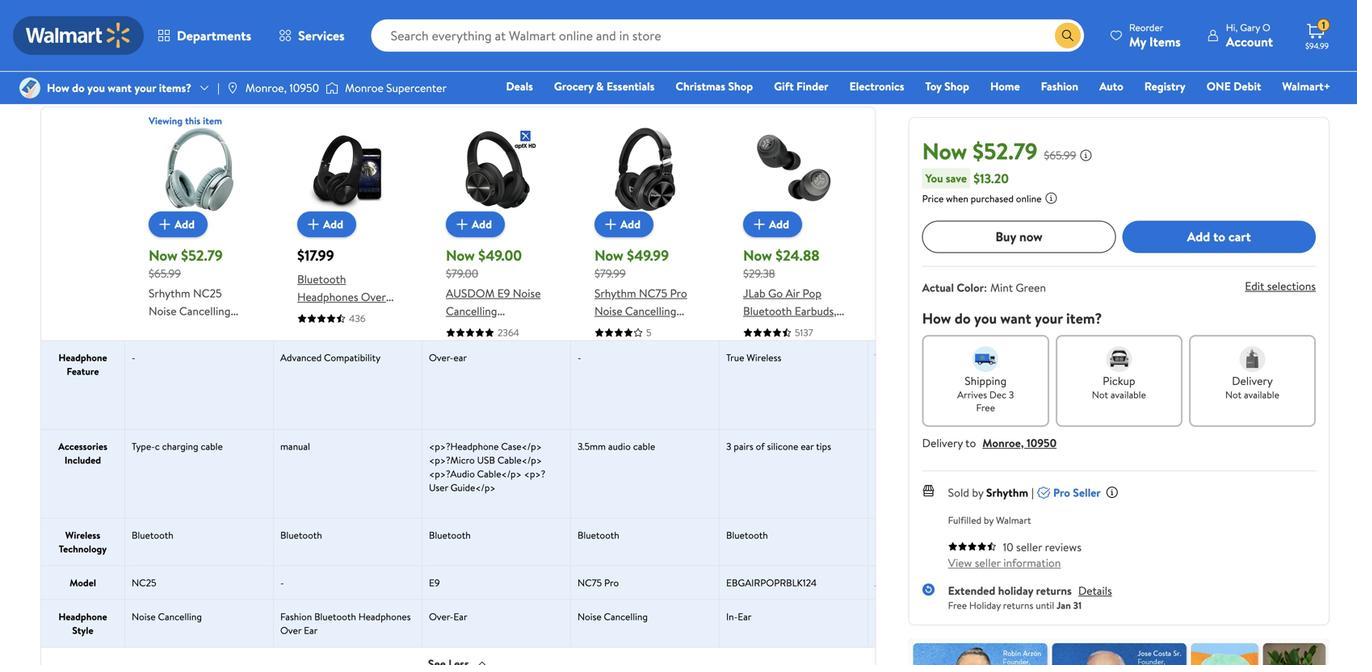 Task type: vqa. For each thing, say whether or not it's contained in the screenshot.
silicone
yes



Task type: describe. For each thing, give the bounding box(es) containing it.
row containing model
[[41, 566, 1357, 600]]

intent image for delivery image
[[1240, 346, 1265, 372]]

1 vertical spatial 10950
[[1027, 435, 1057, 451]]

departments button
[[144, 16, 265, 55]]

earmuffs,
[[297, 378, 345, 394]]

edit
[[1245, 278, 1264, 294]]

now for now $49.00 $79.00 ausdom e9 noise cancelling headphones,wireless bluetooth over ear headphones with microphone - black
[[446, 246, 475, 266]]

5
[[646, 326, 652, 340]]

one
[[1207, 78, 1231, 94]]

intent image for shipping image
[[973, 346, 999, 372]]

10
[[1003, 539, 1014, 555]]

services
[[298, 27, 345, 44]]

you left see
[[554, 21, 572, 37]]

intent image for pickup image
[[1106, 346, 1132, 372]]

fashion for fashion bluetooth headphones over ear
[[280, 610, 312, 624]]

learn more about strikethrough prices image
[[1080, 149, 1092, 162]]

do for how do you want your items?
[[72, 80, 85, 96]]

ebgairpoprblk124 cell
[[720, 567, 868, 600]]

model row header
[[41, 567, 125, 600]]

manufacturers,
[[310, 21, 385, 37]]

0 vertical spatial ear
[[453, 351, 467, 365]]

advanced
[[280, 351, 322, 365]]

type-c charging cable
[[132, 440, 223, 454]]

viewing this item
[[149, 114, 222, 128]]

hours
[[654, 357, 684, 372]]

deals link
[[499, 78, 540, 95]]

nc25 cell
[[125, 567, 274, 600]]

see
[[574, 21, 591, 37]]

1 vertical spatial monroe,
[[983, 435, 1024, 451]]

view seller information
[[948, 555, 1061, 571]]

add button for now $49.00
[[446, 212, 505, 237]]

item?
[[1066, 308, 1102, 329]]

Search search field
[[371, 19, 1084, 52]]

view
[[948, 555, 972, 571]]

e9 inside cell
[[429, 576, 440, 590]]

gary
[[1240, 21, 1260, 34]]

0 vertical spatial $65.99
[[1044, 147, 1076, 163]]

information.
[[247, 21, 308, 37]]

case
[[915, 440, 934, 454]]

436
[[349, 312, 365, 326]]

details button
[[1078, 583, 1112, 599]]

headphones inside now $49.99 $79.99 srhythm nc75 pro noise cancelling headphones bluetooth v5.0 wireless,40 hours playtime over-ear with microphones for tv/pc/cell phone
[[595, 321, 656, 337]]

gift finder
[[774, 78, 828, 94]]

add button inside $17.99 group
[[297, 212, 356, 237]]

pro inside cell
[[604, 576, 619, 590]]

over
[[497, 339, 519, 355]]

aaablk100002890 cell
[[868, 567, 1017, 600]]

2 horizontal spatial pro
[[1053, 485, 1070, 501]]

services button
[[265, 16, 358, 55]]

hi- inside now $52.79 $65.99 srhythm nc25 noise cancelling headphones bluetooth 5.3,anc stereo headset over-ear with hi- fi,mic,50h playtime,low latency game mode
[[217, 374, 232, 390]]

ebgairpoprblk124
[[726, 576, 817, 590]]

wireless,40
[[595, 357, 652, 372]]

case</p>
[[501, 440, 542, 454]]

you right show
[[139, 21, 157, 37]]

save
[[946, 170, 967, 186]]

silicone
[[767, 440, 798, 454]]

finder
[[797, 78, 828, 94]]

fashion bluetooth headphones over ear cell
[[274, 601, 422, 647]]

similar
[[122, 72, 158, 90]]

details
[[1078, 583, 1112, 599]]

green
[[1016, 280, 1046, 295]]

add button for now $52.79
[[149, 212, 208, 237]]

delivery for to
[[922, 435, 963, 451]]

headphone feature row header
[[41, 341, 125, 429]]

over-ear cell
[[422, 341, 571, 429]]

seller for information
[[975, 555, 1001, 571]]

cancelling down nc75 pro cell
[[604, 610, 648, 624]]

over- for ear
[[429, 610, 454, 624]]

dec
[[989, 388, 1007, 402]]

add for now $52.79
[[174, 216, 195, 232]]

with inside now $49.99 $79.99 srhythm nc75 pro noise cancelling headphones bluetooth v5.0 wireless,40 hours playtime over-ear with microphones for tv/pc/cell phone
[[595, 392, 615, 408]]

shop for christmas shop
[[728, 78, 753, 94]]

add to cart image inside $17.99 group
[[304, 215, 323, 234]]

accessories included row header
[[41, 430, 125, 518]]

monroe
[[345, 80, 384, 96]]

your for items?
[[134, 80, 156, 96]]

compare with similar items image
[[857, 78, 876, 97]]

voice assistant cell
[[868, 341, 1017, 429]]

3 inside cell
[[726, 440, 731, 454]]

on-ear cell
[[868, 601, 1017, 647]]

2 horizontal spatial and
[[621, 21, 639, 37]]

monroe supercenter
[[345, 80, 447, 96]]

1 noise cancelling from the left
[[132, 610, 202, 624]]

with inside $17.99 bluetooth headphones over ear, hi-fi stereo wireless foldable headset with soft memory-protein earmuffs, built-in mic and wired mode for pc/cell phones/tv(black)
[[341, 343, 362, 358]]

jlab go air pop bluetooth earbuds, true wireless with charging case, lilac image
[[752, 128, 836, 212]]

nc75 pro
[[578, 576, 619, 590]]

with inside now $52.79 $65.99 srhythm nc25 noise cancelling headphones bluetooth 5.3,anc stereo headset over-ear with hi- fi,mic,50h playtime,low latency game mode
[[193, 374, 214, 390]]

go
[[768, 286, 783, 301]]

phones/tv(black)
[[297, 431, 384, 447]]

<p>?headphone case</p> <p>?micro usb cable</p> <p>?audio cable</p> <p>? user guide</p> cell
[[422, 430, 571, 518]]

3 pairs of silicone ear tips cell
[[720, 430, 868, 518]]

now for now $52.79 $65.99 srhythm nc25 noise cancelling headphones bluetooth 5.3,anc stereo headset over-ear with hi- fi,mic,50h playtime,low latency game mode
[[149, 246, 178, 266]]

not for delivery
[[1225, 388, 1242, 402]]

add to cart image for now $24.88
[[750, 215, 769, 234]]

cable</p> right usb
[[498, 454, 542, 467]]

1 horizontal spatial ear
[[801, 440, 814, 454]]

3 inside shipping arrives dec 3 free
[[1009, 388, 1014, 402]]

row containing headphone feature
[[41, 340, 1357, 429]]

items
[[1149, 33, 1181, 50]]

$52.79 for now $52.79 $65.99 srhythm nc25 noise cancelling headphones bluetooth 5.3,anc stereo headset over-ear with hi- fi,mic,50h playtime,low latency game mode
[[181, 246, 223, 266]]

add to cart image for now $49.00
[[452, 215, 472, 234]]

viewing
[[149, 114, 183, 128]]

fi,mic,50h
[[149, 392, 202, 408]]

mode inside $17.99 bluetooth headphones over ear, hi-fi stereo wireless foldable headset with soft memory-protein earmuffs, built-in mic and wired mode for pc/cell phones/tv(black)
[[370, 396, 398, 412]]

actual
[[922, 280, 954, 295]]

grocery & essentials
[[554, 78, 655, 94]]

delivery for not
[[1232, 373, 1273, 389]]

2 horizontal spatial srhythm
[[986, 485, 1028, 501]]

$79.99
[[595, 266, 626, 282]]

type-
[[132, 440, 155, 454]]

advanced compatibility cell
[[274, 341, 422, 429]]

stereo inside $17.99 bluetooth headphones over ear, hi-fi stereo wireless foldable headset with soft memory-protein earmuffs, built-in mic and wired mode for pc/cell phones/tv(black)
[[345, 307, 378, 323]]

departments
[[177, 27, 251, 44]]

hi- inside $17.99 bluetooth headphones over ear, hi-fi stereo wireless foldable headset with soft memory-protein earmuffs, built-in mic and wired mode for pc/cell phones/tv(black)
[[318, 307, 334, 323]]

<p>?
[[524, 467, 545, 481]]

cancelling inside now $49.00 $79.00 ausdom e9 noise cancelling headphones,wireless bluetooth over ear headphones with microphone - black
[[446, 303, 497, 319]]

nc25 inside cell
[[132, 576, 156, 590]]

voice
[[875, 351, 898, 365]]

product
[[205, 21, 244, 37]]

have
[[658, 21, 681, 37]]

account
[[1226, 33, 1273, 50]]

nc75 inside nc75 pro cell
[[578, 576, 602, 590]]

cable inside cell
[[633, 440, 655, 454]]

fashion link
[[1034, 78, 1086, 95]]

1 horizontal spatial returns
[[1036, 583, 1072, 599]]

$49.00
[[478, 246, 522, 266]]

now for now $52.79
[[922, 135, 967, 167]]

legal information image
[[1045, 192, 1058, 205]]

by for sold
[[972, 485, 984, 501]]

hi, gary o account
[[1226, 21, 1273, 50]]

charging inside "now $24.88 $29.38 jlab go air pop bluetooth earbuds, true wireless with charging case, lilac"
[[743, 339, 788, 355]]

arrives
[[957, 388, 987, 402]]

4 bluetooth cell from the left
[[571, 519, 720, 566]]

selections
[[1267, 278, 1316, 294]]

0 horizontal spatial returns
[[1003, 599, 1033, 613]]

in-ear
[[726, 610, 752, 624]]

cable inside 'cell'
[[201, 440, 223, 454]]

4.3 stars out of 5, based on 10 seller reviews element
[[948, 542, 997, 552]]

noise inside now $52.79 $65.99 srhythm nc25 noise cancelling headphones bluetooth 5.3,anc stereo headset over-ear with hi- fi,mic,50h playtime,low latency game mode
[[149, 303, 177, 319]]

edit selections button
[[1245, 278, 1316, 294]]

fashion bluetooth headphones over ear
[[280, 610, 411, 638]]

over- inside now $52.79 $65.99 srhythm nc25 noise cancelling headphones bluetooth 5.3,anc stereo headset over-ear with hi- fi,mic,50h playtime,low latency game mode
[[149, 374, 174, 390]]

available for delivery
[[1244, 388, 1280, 402]]

1 noise cancelling cell from the left
[[125, 601, 274, 647]]

now $49.00 $79.00 ausdom e9 noise cancelling headphones,wireless bluetooth over ear headphones with microphone - black
[[446, 246, 550, 390]]

air
[[786, 286, 800, 301]]

pairs
[[734, 440, 754, 454]]

how do you want your item?
[[922, 308, 1102, 329]]

now $52.79 $65.99 srhythm nc25 noise cancelling headphones bluetooth 5.3,anc stereo headset over-ear with hi- fi,mic,50h playtime,low latency game mode
[[149, 246, 249, 443]]

compatibility
[[324, 351, 381, 365]]

it.
[[743, 21, 752, 37]]

verified
[[703, 21, 740, 37]]

price
[[922, 192, 944, 205]]

3.5mm audio cable
[[578, 440, 655, 454]]

headphones,wireless
[[446, 321, 550, 337]]

jlab
[[743, 286, 766, 301]]

3.5mm
[[578, 440, 606, 454]]

row containing headphone style
[[41, 600, 1357, 647]]

walmart image
[[26, 23, 131, 48]]

nc75 pro cell
[[571, 567, 720, 600]]

0 vertical spatial |
[[217, 80, 220, 96]]

fulfilled
[[948, 514, 982, 527]]

guide</p>
[[451, 481, 496, 495]]

you down : on the right top
[[974, 308, 997, 329]]

view seller information link
[[948, 555, 1061, 571]]

not for pickup
[[1092, 388, 1108, 402]]

buy
[[995, 228, 1016, 246]]

wireless inside $17.99 bluetooth headphones over ear, hi-fi stereo wireless foldable headset with soft memory-protein earmuffs, built-in mic and wired mode for pc/cell phones/tv(black)
[[297, 325, 338, 340]]

over- inside now $49.99 $79.99 srhythm nc75 pro noise cancelling headphones bluetooth v5.0 wireless,40 hours playtime over-ear with microphones for tv/pc/cell phone
[[640, 374, 665, 390]]

do for how do you want your item?
[[955, 308, 971, 329]]

over-ear cell
[[422, 601, 571, 647]]

christmas shop link
[[668, 78, 760, 95]]

available for pickup
[[1111, 388, 1146, 402]]

ear inside fashion bluetooth headphones over ear
[[304, 624, 318, 638]]

headphone feature
[[58, 351, 107, 378]]

user
[[429, 481, 448, 495]]

$65.99 inside now $52.79 $65.99 srhythm nc25 noise cancelling headphones bluetooth 5.3,anc stereo headset over-ear with hi- fi,mic,50h playtime,low latency game mode
[[149, 266, 181, 282]]

wired
[[338, 396, 367, 412]]

soft
[[364, 343, 385, 358]]

want for items?
[[108, 80, 132, 96]]

and inside $17.99 bluetooth headphones over ear, hi-fi stereo wireless foldable headset with soft memory-protein earmuffs, built-in mic and wired mode for pc/cell phones/tv(black)
[[318, 396, 336, 412]]



Task type: locate. For each thing, give the bounding box(es) containing it.
add left the cart
[[1187, 228, 1210, 246]]

3
[[1009, 388, 1014, 402], [726, 440, 731, 454]]

4 row from the top
[[41, 518, 1357, 566]]

1 vertical spatial ear
[[801, 440, 814, 454]]

not down intent image for pickup
[[1092, 388, 1108, 402]]

charging inside charging case cell
[[875, 440, 913, 454]]

and down earmuffs,
[[318, 396, 336, 412]]

0 vertical spatial by
[[972, 485, 984, 501]]

bluetooth cell up nc75 pro cell
[[571, 519, 720, 566]]

how
[[47, 80, 69, 96], [922, 308, 951, 329]]

4 add button from the left
[[595, 212, 654, 237]]

free inside shipping arrives dec 3 free
[[976, 401, 995, 415]]

0 vertical spatial mode
[[370, 396, 398, 412]]

bluetooth cell down manual cell
[[274, 519, 422, 566]]

0 horizontal spatial srhythm
[[149, 286, 190, 301]]

0 vertical spatial monroe,
[[245, 80, 287, 96]]

headphone style row header
[[41, 601, 125, 647]]

compare with similar items
[[40, 72, 192, 90]]

now
[[1019, 228, 1043, 246]]

headset down 5.3,anc
[[184, 357, 225, 372]]

shop right toy
[[944, 78, 969, 94]]

0 vertical spatial e9
[[497, 286, 510, 301]]

bluetooth inside now $49.99 $79.99 srhythm nc75 pro noise cancelling headphones bluetooth v5.0 wireless,40 hours playtime over-ear with microphones for tv/pc/cell phone
[[595, 339, 643, 355]]

3 add button from the left
[[446, 212, 505, 237]]

noise inside now $49.99 $79.99 srhythm nc75 pro noise cancelling headphones bluetooth v5.0 wireless,40 hours playtime over-ear with microphones for tv/pc/cell phone
[[595, 303, 622, 319]]

ear inside now $49.99 $79.99 srhythm nc75 pro noise cancelling headphones bluetooth v5.0 wireless,40 hours playtime over-ear with microphones for tv/pc/cell phone
[[665, 374, 682, 390]]

1 vertical spatial free
[[948, 599, 967, 613]]

0 horizontal spatial mode
[[221, 428, 249, 443]]

now inside now $49.99 $79.99 srhythm nc75 pro noise cancelling headphones bluetooth v5.0 wireless,40 hours playtime over-ear with microphones for tv/pc/cell phone
[[595, 246, 623, 266]]

6 row from the top
[[41, 600, 1357, 647]]

now for now $49.99 $79.99 srhythm nc75 pro noise cancelling headphones bluetooth v5.0 wireless,40 hours playtime over-ear with microphones for tv/pc/cell phone
[[595, 246, 623, 266]]

this
[[185, 114, 201, 128]]

headphones left over-ear
[[358, 610, 411, 624]]

0 horizontal spatial charging
[[743, 339, 788, 355]]

model
[[70, 576, 96, 590]]

1 vertical spatial your
[[1035, 308, 1063, 329]]

add to cart image up $29.38
[[750, 215, 769, 234]]

stereo up foldable
[[345, 307, 378, 323]]

add up $49.00
[[472, 216, 492, 232]]

ear inside now $49.00 $79.00 ausdom e9 noise cancelling headphones,wireless bluetooth over ear headphones with microphone - black
[[522, 339, 538, 355]]

delivery not available
[[1225, 373, 1280, 402]]

lilac
[[820, 339, 842, 355]]

1 horizontal spatial charging
[[875, 440, 913, 454]]

1 horizontal spatial 3
[[1009, 388, 1014, 402]]

1 add to cart image from the left
[[155, 215, 174, 234]]

headphones up 5.3,anc
[[149, 321, 210, 337]]

1 horizontal spatial $52.79
[[973, 135, 1037, 167]]

1 cable from the left
[[201, 440, 223, 454]]

$52.79 for now $52.79
[[973, 135, 1037, 167]]

wireless down ear,
[[297, 325, 338, 340]]

reorder
[[1129, 21, 1163, 34]]

- left wireless,40
[[578, 351, 581, 365]]

2 over- from the top
[[429, 610, 454, 624]]

0 horizontal spatial headset
[[184, 357, 225, 372]]

e9 right 'ausdom'
[[497, 286, 510, 301]]

1 vertical spatial fashion
[[280, 610, 312, 624]]

0 horizontal spatial stereo
[[149, 357, 181, 372]]

charging left case
[[875, 440, 913, 454]]

shipping arrives dec 3 free
[[957, 373, 1014, 415]]

1 horizontal spatial monroe,
[[983, 435, 1024, 451]]

1 row from the top
[[41, 114, 1357, 447]]

0 vertical spatial 10950
[[289, 80, 319, 96]]

we
[[60, 21, 75, 37]]

2 noise cancelling cell from the left
[[571, 601, 720, 647]]

3 right dec at the bottom right of page
[[1009, 388, 1014, 402]]

to
[[98, 21, 109, 37], [1213, 228, 1225, 246], [965, 435, 976, 451]]

christmas shop
[[676, 78, 753, 94]]

3.5mm audio cable cell
[[571, 430, 720, 518]]

now inside now $49.00 $79.00 ausdom e9 noise cancelling headphones,wireless bluetooth over ear headphones with microphone - black
[[446, 246, 475, 266]]

noise
[[513, 286, 541, 301], [149, 303, 177, 319], [595, 303, 622, 319], [132, 610, 156, 624], [578, 610, 602, 624]]

srhythm inside now $52.79 $65.99 srhythm nc25 noise cancelling headphones bluetooth 5.3,anc stereo headset over-ear with hi- fi,mic,50h playtime,low latency game mode
[[149, 286, 190, 301]]

cancelling up 5
[[625, 303, 676, 319]]

0 horizontal spatial your
[[134, 80, 156, 96]]

2 row from the top
[[41, 340, 1357, 429]]

bluetooth cell
[[125, 519, 274, 566], [274, 519, 422, 566], [422, 519, 571, 566], [571, 519, 720, 566], [720, 519, 868, 566], [868, 519, 1017, 566]]

stereo inside now $52.79 $65.99 srhythm nc25 noise cancelling headphones bluetooth 5.3,anc stereo headset over-ear with hi- fi,mic,50h playtime,low latency game mode
[[149, 357, 181, 372]]

audio
[[608, 440, 631, 454]]

headphones up microphone
[[446, 357, 507, 372]]

over-
[[429, 351, 454, 365], [429, 610, 454, 624]]

nc25 up 5.3,anc
[[193, 286, 222, 301]]

add to cart image for now $52.79
[[155, 215, 174, 234]]

noise cancelling cell down nc75 pro cell
[[571, 601, 720, 647]]

0 vertical spatial want
[[108, 80, 132, 96]]

nc75 inside now $49.99 $79.99 srhythm nc75 pro noise cancelling headphones bluetooth v5.0 wireless,40 hours playtime over-ear with microphones for tv/pc/cell phone
[[639, 286, 667, 301]]

now $24.88 group
[[743, 128, 845, 355]]

with left similar
[[95, 72, 119, 90]]

manual cell
[[274, 430, 422, 518]]

over- up microphones
[[640, 374, 665, 390]]

10950 up pro seller
[[1027, 435, 1057, 451]]

do down walmart image
[[72, 80, 85, 96]]

electronics link
[[842, 78, 912, 95]]

available inside delivery not available
[[1244, 388, 1280, 402]]

how down actual
[[922, 308, 951, 329]]

your
[[134, 80, 156, 96], [1035, 308, 1063, 329]]

over- inside over-ear cell
[[429, 351, 454, 365]]

color
[[957, 280, 984, 295]]

srhythm nc75 pro noise cancelling headphones bluetooth v5.0 wireless,40 hours playtime over-ear with microphones for tv/pc/cell phone image
[[603, 128, 687, 212]]

to for add to cart
[[1213, 228, 1225, 246]]

items
[[161, 72, 192, 90]]

now $49.99 group
[[595, 128, 696, 443]]

e9 cell
[[422, 567, 571, 600]]

stereo up "fi,mic,50h"
[[149, 357, 181, 372]]

Walmart Site-Wide search field
[[371, 19, 1084, 52]]

2 not from the left
[[1225, 388, 1242, 402]]

true inside "now $24.88 $29.38 jlab go air pop bluetooth earbuds, true wireless with charging case, lilac"
[[743, 321, 764, 337]]

true right "hours"
[[726, 351, 744, 365]]

available down intent image for pickup
[[1111, 388, 1146, 402]]

5 bluetooth cell from the left
[[720, 519, 868, 566]]

your for item?
[[1035, 308, 1063, 329]]

0 horizontal spatial to
[[98, 21, 109, 37]]

add to cart image
[[155, 215, 174, 234], [304, 215, 323, 234], [601, 215, 620, 234]]

add for now $24.88
[[769, 216, 789, 232]]

0 horizontal spatial not
[[1092, 388, 1108, 402]]

1 vertical spatial do
[[955, 308, 971, 329]]

0 vertical spatial stereo
[[345, 307, 378, 323]]

shop right christmas
[[728, 78, 753, 94]]

0 vertical spatial over-
[[429, 351, 454, 365]]

1 over- from the top
[[429, 351, 454, 365]]

10950 down the services dropdown button
[[289, 80, 319, 96]]

bluetooth inside now $49.00 $79.00 ausdom e9 noise cancelling headphones,wireless bluetooth over ear headphones with microphone - black
[[446, 339, 495, 355]]

pro seller info image
[[1106, 486, 1119, 499]]

hi-
[[318, 307, 334, 323], [217, 374, 232, 390]]

headset inside now $52.79 $65.99 srhythm nc25 noise cancelling headphones bluetooth 5.3,anc stereo headset over-ear with hi- fi,mic,50h playtime,low latency game mode
[[184, 357, 225, 372]]

cable right audio at left
[[633, 440, 655, 454]]

0 horizontal spatial add to cart image
[[155, 215, 174, 234]]

add inside $17.99 group
[[323, 216, 343, 232]]

1 shop from the left
[[728, 78, 753, 94]]

headphones inside fashion bluetooth headphones over ear
[[358, 610, 411, 624]]

add for now $49.99
[[620, 216, 641, 232]]

add to cart image for now $49.99
[[601, 215, 620, 234]]

5 add button from the left
[[743, 212, 802, 237]]

for
[[595, 410, 609, 426], [297, 414, 312, 429]]

1 horizontal spatial over-
[[640, 374, 665, 390]]

to right aim
[[98, 21, 109, 37]]

1 headphone from the top
[[58, 351, 107, 365]]

 image
[[326, 80, 339, 96]]

now $49.99 $79.99 srhythm nc75 pro noise cancelling headphones bluetooth v5.0 wireless,40 hours playtime over-ear with microphones for tv/pc/cell phone
[[595, 246, 687, 443]]

headset up "memory-" at the left bottom of the page
[[297, 343, 338, 358]]

seller
[[1016, 539, 1042, 555], [975, 555, 1001, 571]]

aaablk100002890
[[875, 576, 959, 590]]

free inside extended holiday returns details free holiday returns until jan 31
[[948, 599, 967, 613]]

noise cancelling cell
[[125, 601, 274, 647], [571, 601, 720, 647]]

fashion
[[1041, 78, 1078, 94], [280, 610, 312, 624]]

1 vertical spatial true
[[726, 351, 744, 365]]

add to cart image up $79.99
[[601, 215, 620, 234]]

1 vertical spatial delivery
[[922, 435, 963, 451]]

for inside $17.99 bluetooth headphones over ear, hi-fi stereo wireless foldable headset with soft memory-protein earmuffs, built-in mic and wired mode for pc/cell phones/tv(black)
[[297, 414, 312, 429]]

want right the compare
[[108, 80, 132, 96]]

2 noise cancelling from the left
[[578, 610, 648, 624]]

| left pro seller
[[1032, 485, 1034, 501]]

cancelling down nc25 cell
[[158, 610, 202, 624]]

add up $49.99
[[620, 216, 641, 232]]

0 horizontal spatial nc75
[[578, 576, 602, 590]]

now inside "now $24.88 $29.38 jlab go air pop bluetooth earbuds, true wireless with charging case, lilac"
[[743, 246, 772, 266]]

3 add to cart image from the left
[[601, 215, 620, 234]]

1 bluetooth cell from the left
[[125, 519, 274, 566]]

over- up microphone
[[429, 351, 454, 365]]

not inside pickup not available
[[1092, 388, 1108, 402]]

information
[[1004, 555, 1061, 571]]

wireless technology row header
[[41, 519, 125, 566]]

srhythm nc25 noise cancelling headphones bluetooth 5.3,anc stereo headset over-ear with hi-fi,mic,50h playtime,low latency game mode image
[[158, 128, 242, 212]]

until
[[1036, 599, 1054, 613]]

2 shop from the left
[[944, 78, 969, 94]]

add inside now $49.99 group
[[620, 216, 641, 232]]

headphones
[[297, 289, 358, 305], [149, 321, 210, 337], [595, 321, 656, 337], [446, 357, 507, 372], [358, 610, 411, 624]]

available down intent image for delivery
[[1244, 388, 1280, 402]]

add down srhythm nc25 noise cancelling headphones bluetooth 5.3,anc stereo headset over-ear with hi-fi,mic,50h playtime,low latency game mode 'image'
[[174, 216, 195, 232]]

monroe, down dec at the bottom right of page
[[983, 435, 1024, 451]]

row
[[41, 114, 1357, 447], [41, 340, 1357, 429], [41, 429, 1357, 518], [41, 518, 1357, 566], [41, 566, 1357, 600], [41, 600, 1357, 647]]

here,
[[593, 21, 618, 37]]

| up item
[[217, 80, 220, 96]]

for inside now $49.99 $79.99 srhythm nc75 pro noise cancelling headphones bluetooth v5.0 wireless,40 hours playtime over-ear with microphones for tv/pc/cell phone
[[595, 410, 609, 426]]

1 vertical spatial hi-
[[217, 374, 232, 390]]

home link
[[983, 78, 1027, 95]]

monroe, 10950
[[245, 80, 319, 96]]

0 vertical spatial pro
[[670, 286, 687, 301]]

how down walmart image
[[47, 80, 69, 96]]

over- for ear
[[429, 351, 454, 365]]

- up fashion bluetooth headphones over ear
[[280, 576, 284, 590]]

$13.20
[[973, 169, 1009, 187]]

- right "headphone feature"
[[132, 351, 135, 365]]

1 horizontal spatial shop
[[944, 78, 969, 94]]

pro inside now $49.99 $79.99 srhythm nc75 pro noise cancelling headphones bluetooth v5.0 wireless,40 hours playtime over-ear with microphones for tv/pc/cell phone
[[670, 286, 687, 301]]

over inside fashion bluetooth headphones over ear
[[280, 624, 301, 638]]

tv/pc/cell
[[611, 410, 667, 426]]

headphone for style
[[58, 610, 107, 624]]

1 horizontal spatial not
[[1225, 388, 1242, 402]]

by right fulfilled on the bottom of page
[[984, 514, 994, 527]]

0 horizontal spatial available
[[1111, 388, 1146, 402]]

search icon image
[[1061, 29, 1074, 42]]

- inside now $49.00 $79.00 ausdom e9 noise cancelling headphones,wireless bluetooth over ear headphones with microphone - black
[[508, 374, 512, 390]]

earbuds,
[[795, 303, 837, 319]]

for up the phone
[[595, 410, 609, 426]]

v5.0
[[646, 339, 668, 355]]

srhythm for $52.79
[[149, 286, 190, 301]]

how for how do you want your items?
[[47, 80, 69, 96]]

now
[[922, 135, 967, 167], [149, 246, 178, 266], [446, 246, 475, 266], [595, 246, 623, 266], [743, 246, 772, 266]]

1 vertical spatial nc75
[[578, 576, 602, 590]]

holiday
[[998, 583, 1033, 599]]

1 horizontal spatial |
[[1032, 485, 1034, 501]]

headphones up fi
[[297, 289, 358, 305]]

noise cancelling down nc75 pro
[[578, 610, 648, 624]]

add to cart image inside now $49.99 group
[[601, 215, 620, 234]]

nc25 right the model row header
[[132, 576, 156, 590]]

1 horizontal spatial want
[[1000, 308, 1031, 329]]

now for now $24.88 $29.38 jlab go air pop bluetooth earbuds, true wireless with charging case, lilac
[[743, 246, 772, 266]]

wireless inside wireless technology
[[65, 529, 100, 542]]

free down the shipping
[[976, 401, 995, 415]]

over- up "fi,mic,50h"
[[149, 374, 174, 390]]

add inside now $52.79 group
[[174, 216, 195, 232]]

true up "true wireless"
[[743, 321, 764, 337]]

1 horizontal spatial seller
[[1016, 539, 1042, 555]]

over-ear
[[429, 351, 467, 365]]

1 vertical spatial mode
[[221, 428, 249, 443]]

with up "fi,mic,50h"
[[193, 374, 214, 390]]

add button for now $49.99
[[595, 212, 654, 237]]

with down 'earbuds,' at the top right of page
[[810, 321, 831, 337]]

want down mint
[[1000, 308, 1031, 329]]

1 horizontal spatial and
[[433, 21, 451, 37]]

manual
[[280, 440, 310, 454]]

returns left until
[[1003, 599, 1033, 613]]

1 vertical spatial stereo
[[149, 357, 181, 372]]

how for how do you want your item?
[[922, 308, 951, 329]]

now $52.79 group
[[149, 128, 250, 443]]

style
[[72, 624, 93, 638]]

1 add to cart image from the left
[[452, 215, 472, 234]]

bluetooth inside fashion bluetooth headphones over ear
[[314, 610, 356, 624]]

free for shipping
[[976, 401, 995, 415]]

srhythm inside now $49.99 $79.99 srhythm nc75 pro noise cancelling headphones bluetooth v5.0 wireless,40 hours playtime over-ear with microphones for tv/pc/cell phone
[[595, 286, 636, 301]]

add inside now $24.88 group
[[769, 216, 789, 232]]

2 headphone from the top
[[58, 610, 107, 624]]

add inside the now $49.00 group
[[472, 216, 492, 232]]

monroe,
[[245, 80, 287, 96], [983, 435, 1024, 451]]

of
[[756, 440, 765, 454]]

1 horizontal spatial noise cancelling cell
[[571, 601, 720, 647]]

add up $24.88
[[769, 216, 789, 232]]

wireless up case,
[[767, 321, 808, 337]]

$17.99
[[297, 246, 334, 266]]

add for now $49.00
[[472, 216, 492, 232]]

0 horizontal spatial $52.79
[[181, 246, 223, 266]]

with inside now $49.00 $79.00 ausdom e9 noise cancelling headphones,wireless bluetooth over ear headphones with microphone - black
[[510, 357, 531, 372]]

want for item?
[[1000, 308, 1031, 329]]

2 available from the left
[[1244, 388, 1280, 402]]

$52.79 inside now $52.79 $65.99 srhythm nc25 noise cancelling headphones bluetooth 5.3,anc stereo headset over-ear with hi- fi,mic,50h playtime,low latency game mode
[[181, 246, 223, 266]]

by for fulfilled
[[984, 514, 994, 527]]

add button for now $24.88
[[743, 212, 802, 237]]

 image for how do you want your items?
[[19, 78, 40, 99]]

bluetooth cell up aaablk100002890 cell
[[868, 519, 1017, 566]]

headphones up wireless,40
[[595, 321, 656, 337]]

noise cancelling cell down nc25 cell
[[125, 601, 274, 647]]

bluetooth cell up nc25 cell
[[125, 519, 274, 566]]

want
[[108, 80, 132, 96], [1000, 308, 1031, 329]]

1 horizontal spatial  image
[[226, 82, 239, 95]]

row containing now $52.79
[[41, 114, 1357, 447]]

1 horizontal spatial for
[[595, 410, 609, 426]]

to left the cart
[[1213, 228, 1225, 246]]

not down intent image for delivery
[[1225, 388, 1242, 402]]

noise cancelling
[[132, 610, 202, 624], [578, 610, 648, 624]]

cancelling inside now $52.79 $65.99 srhythm nc25 noise cancelling headphones bluetooth 5.3,anc stereo headset over-ear with hi- fi,mic,50h playtime,low latency game mode
[[179, 303, 231, 319]]

wireless inside "now $24.88 $29.38 jlab go air pop bluetooth earbuds, true wireless with charging case, lilac"
[[767, 321, 808, 337]]

cable</p>
[[498, 454, 542, 467], [477, 467, 522, 481]]

mode inside now $52.79 $65.99 srhythm nc25 noise cancelling headphones bluetooth 5.3,anc stereo headset over-ear with hi- fi,mic,50h playtime,low latency game mode
[[221, 428, 249, 443]]

delivery inside delivery not available
[[1232, 373, 1273, 389]]

how do you want your items?
[[47, 80, 191, 96]]

0 vertical spatial do
[[72, 80, 85, 96]]

charging case
[[875, 440, 934, 454]]

feature
[[67, 365, 99, 378]]

over for fashion
[[280, 624, 301, 638]]

&
[[596, 78, 604, 94]]

bluetooth inside "now $24.88 $29.38 jlab go air pop bluetooth earbuds, true wireless with charging case, lilac"
[[743, 303, 792, 319]]

walmart+
[[1282, 78, 1330, 94]]

headphone style
[[58, 610, 107, 638]]

with up protein
[[341, 343, 362, 358]]

with inside "now $24.88 $29.38 jlab go air pop bluetooth earbuds, true wireless with charging case, lilac"
[[810, 321, 831, 337]]

add to cart image
[[452, 215, 472, 234], [750, 215, 769, 234]]

0 horizontal spatial 3
[[726, 440, 731, 454]]

cancelling inside now $49.99 $79.99 srhythm nc75 pro noise cancelling headphones bluetooth v5.0 wireless,40 hours playtime over-ear with microphones for tv/pc/cell phone
[[625, 303, 676, 319]]

reviews
[[1045, 539, 1082, 555]]

when
[[946, 192, 968, 205]]

2 add to cart image from the left
[[304, 215, 323, 234]]

1 vertical spatial 3
[[726, 440, 731, 454]]

built-
[[347, 378, 374, 394]]

fashion for fashion
[[1041, 78, 1078, 94]]

seller right 10
[[1016, 539, 1042, 555]]

0 vertical spatial true
[[743, 321, 764, 337]]

add to cart image down srhythm nc25 noise cancelling headphones bluetooth 5.3,anc stereo headset over-ear with hi-fi,mic,50h playtime,low latency game mode 'image'
[[155, 215, 174, 234]]

0 vertical spatial how
[[47, 80, 69, 96]]

mint
[[990, 280, 1013, 295]]

$79.00
[[446, 266, 478, 282]]

ear inside now $52.79 $65.99 srhythm nc25 noise cancelling headphones bluetooth 5.3,anc stereo headset over-ear with hi- fi,mic,50h playtime,low latency game mode
[[174, 374, 190, 390]]

row header
[[41, 127, 125, 340]]

add button inside the now $49.00 group
[[446, 212, 505, 237]]

0 horizontal spatial over-
[[149, 374, 174, 390]]

usb
[[477, 454, 495, 467]]

nc25
[[193, 286, 222, 301], [132, 576, 156, 590]]

with down playtime
[[595, 392, 615, 408]]

ear,
[[297, 307, 316, 323]]

0 vertical spatial $52.79
[[973, 135, 1037, 167]]

3 left the pairs at the bottom right of the page
[[726, 440, 731, 454]]

shop for toy shop
[[944, 78, 969, 94]]

row containing wireless technology
[[41, 518, 1357, 566]]

your left item?
[[1035, 308, 1063, 329]]

1 horizontal spatial do
[[955, 308, 971, 329]]

0 horizontal spatial noise cancelling cell
[[125, 601, 274, 647]]

not inside delivery not available
[[1225, 388, 1242, 402]]

srhythm for $49.99
[[595, 286, 636, 301]]

add inside button
[[1187, 228, 1210, 246]]

mic
[[297, 396, 315, 412]]

 image down walmart image
[[19, 78, 40, 99]]

 image left "monroe, 10950"
[[226, 82, 239, 95]]

wireless left case,
[[747, 351, 781, 365]]

supercenter
[[386, 80, 447, 96]]

in-ear cell
[[720, 601, 868, 647]]

wireless technology
[[59, 529, 107, 556]]

2 vertical spatial pro
[[604, 576, 619, 590]]

6 bluetooth cell from the left
[[868, 519, 1017, 566]]

monroe, down the information.
[[245, 80, 287, 96]]

noise cancelling down nc25 cell
[[132, 610, 202, 624]]

wireless inside cell
[[747, 351, 781, 365]]

1 add button from the left
[[149, 212, 208, 237]]

charging
[[162, 440, 198, 454]]

bluetooth headphones over ear, hi-fi stereo wireless foldable headset with soft memory-protein earmuffs, built-in mic and wired mode for pc/cell phones/tv(black) image
[[306, 128, 390, 212]]

1 over- from the left
[[149, 374, 174, 390]]

1 vertical spatial pro
[[1053, 485, 1070, 501]]

0 vertical spatial nc75
[[639, 286, 667, 301]]

2 cable from the left
[[633, 440, 655, 454]]

 image for monroe, 10950
[[226, 82, 239, 95]]

0 horizontal spatial add to cart image
[[452, 215, 472, 234]]

bluetooth cell up ebgairpoprblk124 cell
[[720, 519, 868, 566]]

nc75
[[639, 286, 667, 301], [578, 576, 602, 590]]

0 horizontal spatial hi-
[[217, 374, 232, 390]]

nc25 inside now $52.79 $65.99 srhythm nc25 noise cancelling headphones bluetooth 5.3,anc stereo headset over-ear with hi- fi,mic,50h playtime,low latency game mode
[[193, 286, 222, 301]]

true wireless cell
[[720, 341, 868, 429]]

true inside cell
[[726, 351, 744, 365]]

black
[[515, 374, 541, 390]]

1 vertical spatial want
[[1000, 308, 1031, 329]]

0 horizontal spatial do
[[72, 80, 85, 96]]

1 horizontal spatial hi-
[[318, 307, 334, 323]]

1 horizontal spatial cable
[[633, 440, 655, 454]]

headphones inside now $52.79 $65.99 srhythm nc25 noise cancelling headphones bluetooth 5.3,anc stereo headset over-ear with hi- fi,mic,50h playtime,low latency game mode
[[149, 321, 210, 337]]

0 horizontal spatial  image
[[19, 78, 40, 99]]

seller for reviews
[[1016, 539, 1042, 555]]

hi- right ear,
[[318, 307, 334, 323]]

0 vertical spatial headphone
[[58, 351, 107, 365]]

0 horizontal spatial for
[[297, 414, 312, 429]]

10 seller reviews
[[1003, 539, 1082, 555]]

headphone for feature
[[58, 351, 107, 365]]

2 add to cart image from the left
[[750, 215, 769, 234]]

charging case cell
[[868, 430, 1017, 518]]

1 horizontal spatial free
[[976, 401, 995, 415]]

add to cart image up $79.00
[[452, 215, 472, 234]]

to inside button
[[1213, 228, 1225, 246]]

e9 inside now $49.00 $79.00 ausdom e9 noise cancelling headphones,wireless bluetooth over ear headphones with microphone - black
[[497, 286, 510, 301]]

add to cart image inside now $52.79 group
[[155, 215, 174, 234]]

0 horizontal spatial $65.99
[[149, 266, 181, 282]]

ear up microphone
[[453, 351, 467, 365]]

- cell
[[125, 341, 274, 429], [571, 341, 720, 429], [274, 567, 422, 600]]

3 bluetooth cell from the left
[[422, 519, 571, 566]]

1 not from the left
[[1092, 388, 1108, 402]]

0 horizontal spatial monroe,
[[245, 80, 287, 96]]

type-c charging cable cell
[[125, 430, 274, 518]]

to for delivery to monroe, 10950
[[965, 435, 976, 451]]

tips
[[816, 440, 831, 454]]

bluetooth cell up "e9" cell
[[422, 519, 571, 566]]

toy shop link
[[918, 78, 977, 95]]

add button inside now $49.99 group
[[595, 212, 654, 237]]

0 horizontal spatial delivery
[[922, 435, 963, 451]]

over- inside over-ear cell
[[429, 610, 454, 624]]

voice assistant
[[875, 351, 938, 365]]

available inside pickup not available
[[1111, 388, 1146, 402]]

headphones inside now $49.00 $79.00 ausdom e9 noise cancelling headphones,wireless bluetooth over ear headphones with microphone - black
[[446, 357, 507, 372]]

1 horizontal spatial mode
[[370, 396, 398, 412]]

 image
[[19, 78, 40, 99], [226, 82, 239, 95]]

delivery up sold at the right
[[922, 435, 963, 451]]

1 horizontal spatial to
[[965, 435, 976, 451]]

1 horizontal spatial 10950
[[1027, 435, 1057, 451]]

1 horizontal spatial headset
[[297, 343, 338, 358]]

playtime,low
[[149, 410, 213, 426]]

over inside $17.99 bluetooth headphones over ear, hi-fi stereo wireless foldable headset with soft memory-protein earmuffs, built-in mic and wired mode for pc/cell phones/tv(black)
[[361, 289, 386, 305]]

noise inside now $49.00 $79.00 ausdom e9 noise cancelling headphones,wireless bluetooth over ear headphones with microphone - black
[[513, 286, 541, 301]]

ear left "tips"
[[801, 440, 814, 454]]

cable</p> down case</p>
[[477, 467, 522, 481]]

0 horizontal spatial shop
[[728, 78, 753, 94]]

add to cart image up '$17.99'
[[304, 215, 323, 234]]

do down color
[[955, 308, 971, 329]]

<p>?headphone
[[429, 440, 499, 454]]

headphones inside $17.99 bluetooth headphones over ear, hi-fi stereo wireless foldable headset with soft memory-protein earmuffs, built-in mic and wired mode for pc/cell phones/tv(black)
[[297, 289, 358, 305]]

now $49.00 group
[[446, 128, 550, 390]]

2 add button from the left
[[297, 212, 356, 237]]

5 row from the top
[[41, 566, 1357, 600]]

2364
[[498, 326, 519, 340]]

over for $17.99
[[361, 289, 386, 305]]

0 vertical spatial free
[[976, 401, 995, 415]]

ausdom e9 noise cancelling headphones,wireless bluetooth over ear headphones with microphone - black image
[[455, 128, 539, 212]]

o
[[1263, 21, 1271, 34]]

add button inside now $52.79 group
[[149, 212, 208, 237]]

fashion inside fashion bluetooth headphones over ear
[[280, 610, 312, 624]]

0 horizontal spatial |
[[217, 80, 220, 96]]

returns
[[1036, 583, 1072, 599], [1003, 599, 1033, 613]]

cancelling up 5.3,anc
[[179, 303, 231, 319]]

1 vertical spatial charging
[[875, 440, 913, 454]]

items?
[[159, 80, 191, 96]]

headset inside $17.99 bluetooth headphones over ear, hi-fi stereo wireless foldable headset with soft memory-protein earmuffs, built-in mic and wired mode for pc/cell phones/tv(black)
[[297, 343, 338, 358]]

playtime
[[595, 374, 637, 390]]

free for extended
[[948, 599, 967, 613]]

1 horizontal spatial add to cart image
[[304, 215, 323, 234]]

buy now button
[[922, 221, 1116, 253]]

for down mic
[[297, 414, 312, 429]]

3 row from the top
[[41, 429, 1357, 518]]

1 vertical spatial to
[[1213, 228, 1225, 246]]

1 vertical spatial by
[[984, 514, 994, 527]]

headphone
[[58, 351, 107, 365], [58, 610, 107, 624]]

$49.99
[[627, 246, 669, 266]]

seller
[[1073, 485, 1101, 501]]

2 vertical spatial to
[[965, 435, 976, 451]]

by right sold at the right
[[972, 485, 984, 501]]

add button inside now $24.88 group
[[743, 212, 802, 237]]

you left similar
[[87, 80, 105, 96]]

0 vertical spatial charging
[[743, 339, 788, 355]]

0 vertical spatial over
[[361, 289, 386, 305]]

cancelling down 'ausdom'
[[446, 303, 497, 319]]

row containing accessories included
[[41, 429, 1357, 518]]

pop
[[803, 286, 822, 301]]

now inside now $52.79 $65.99 srhythm nc25 noise cancelling headphones bluetooth 5.3,anc stereo headset over-ear with hi- fi,mic,50h playtime,low latency game mode
[[149, 246, 178, 266]]

1 available from the left
[[1111, 388, 1146, 402]]

$17.99 group
[[297, 128, 399, 447]]

e9 up over-ear
[[429, 576, 440, 590]]

free left holiday
[[948, 599, 967, 613]]

1 horizontal spatial delivery
[[1232, 373, 1273, 389]]

1 vertical spatial nc25
[[132, 576, 156, 590]]

wireless up model
[[65, 529, 100, 542]]

1 horizontal spatial fashion
[[1041, 78, 1078, 94]]

mode right game
[[221, 428, 249, 443]]

compare
[[40, 72, 92, 90]]

2 over- from the left
[[640, 374, 665, 390]]

0 horizontal spatial pro
[[604, 576, 619, 590]]

1 vertical spatial over
[[280, 624, 301, 638]]

bluetooth inside $17.99 bluetooth headphones over ear, hi-fi stereo wireless foldable headset with soft memory-protein earmuffs, built-in mic and wired mode for pc/cell phones/tv(black)
[[297, 271, 346, 287]]

2 bluetooth cell from the left
[[274, 519, 422, 566]]

0 horizontal spatial 10950
[[289, 80, 319, 96]]

0 vertical spatial to
[[98, 21, 109, 37]]

0 horizontal spatial fashion
[[280, 610, 312, 624]]

0 horizontal spatial and
[[318, 396, 336, 412]]

bluetooth inside now $52.79 $65.99 srhythm nc25 noise cancelling headphones bluetooth 5.3,anc stereo headset over-ear with hi- fi,mic,50h playtime,low latency game mode
[[149, 339, 197, 355]]



